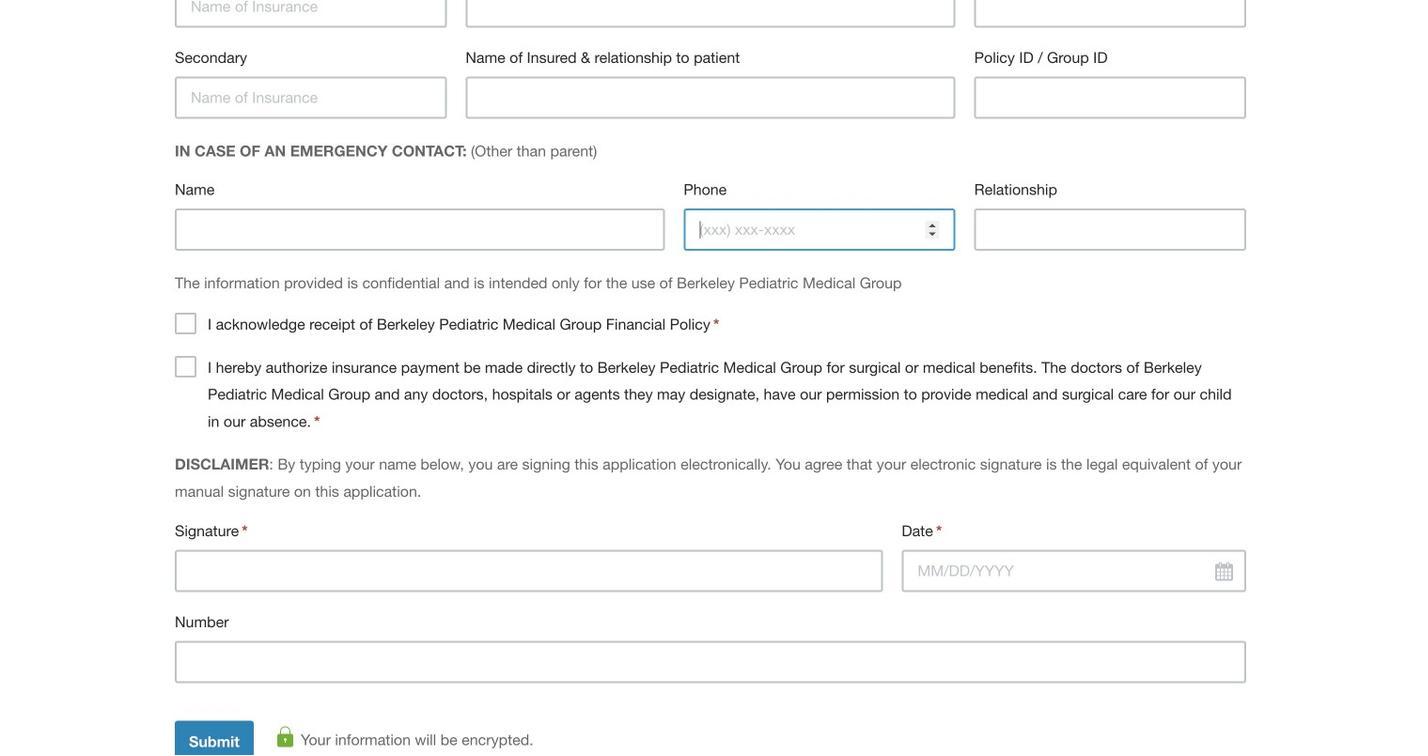 Task type: describe. For each thing, give the bounding box(es) containing it.
MM/DD/YYYY text field
[[902, 550, 1247, 592]]

(xxx) xxx-xxxx number field
[[684, 209, 956, 251]]



Task type: locate. For each thing, give the bounding box(es) containing it.
None number field
[[175, 641, 1247, 684]]

Name of Insurance text field
[[175, 77, 447, 119]]

None text field
[[975, 0, 1247, 28], [175, 209, 665, 251], [975, 209, 1247, 251], [175, 550, 883, 592], [975, 0, 1247, 28], [175, 209, 665, 251], [975, 209, 1247, 251], [175, 550, 883, 592]]

None text field
[[466, 0, 956, 28], [466, 77, 956, 119], [975, 77, 1247, 119], [466, 0, 956, 28], [466, 77, 956, 119], [975, 77, 1247, 119]]

Name of Insurance text field
[[175, 0, 447, 28]]

None submit
[[175, 721, 254, 756]]



